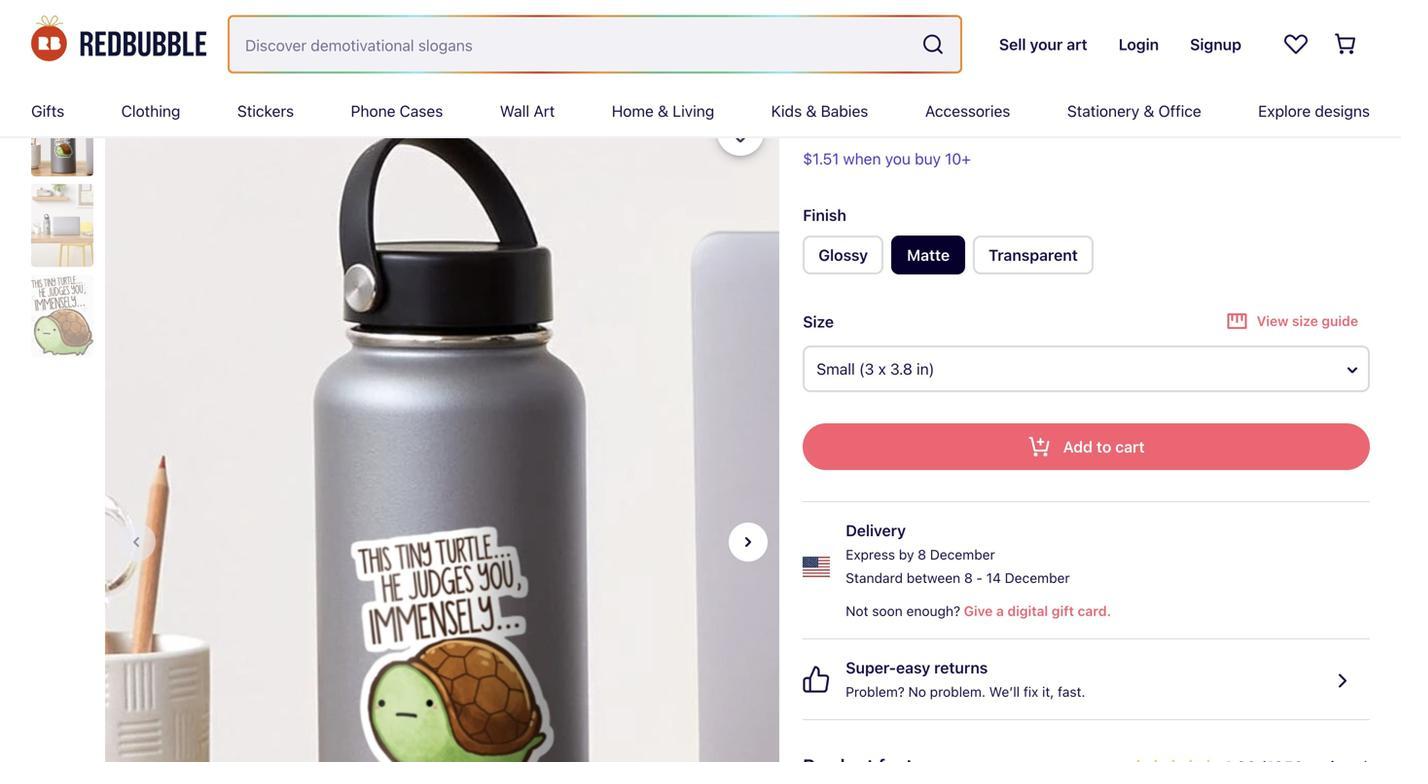 Task type: vqa. For each thing, say whether or not it's contained in the screenshot.
designs
yes



Task type: locate. For each thing, give the bounding box(es) containing it.
card.
[[1078, 603, 1112, 619]]

express
[[846, 547, 896, 563]]

none radio inside the finish option group
[[803, 236, 884, 275]]

1 horizontal spatial 8
[[965, 570, 973, 586]]

enough?
[[907, 603, 961, 619]]

problem?
[[846, 684, 905, 700]]

cases
[[400, 102, 443, 120]]

wall art
[[500, 102, 555, 120]]

between
[[907, 570, 961, 586]]

None field
[[230, 17, 961, 72]]

None radio
[[803, 236, 884, 275]]

no
[[909, 684, 927, 700]]

finish
[[803, 206, 847, 224]]

$1.51 when you buy 10+
[[803, 149, 971, 168]]

0 vertical spatial 8
[[918, 547, 927, 563]]

stickers link
[[237, 86, 294, 136]]

explore designs
[[1259, 102, 1371, 120]]

soon right "not" at the right of page
[[873, 603, 903, 619]]

art
[[534, 102, 555, 120]]

small
[[817, 360, 855, 378]]

december up give a digital gift card. link at the right bottom of page
[[1005, 570, 1070, 586]]

fast.
[[1058, 684, 1086, 700]]

2 & from the left
[[806, 102, 817, 120]]

&
[[658, 102, 669, 120], [806, 102, 817, 120], [1144, 102, 1155, 120]]

None radio
[[892, 236, 966, 275], [974, 236, 1094, 275], [892, 236, 966, 275], [974, 236, 1094, 275]]

home & living
[[612, 102, 715, 120]]

$1.51
[[803, 149, 839, 168]]

delivery
[[846, 521, 906, 540]]

1 vertical spatial december
[[1005, 570, 1070, 586]]

december up -
[[930, 547, 996, 563]]

0 horizontal spatial soon
[[873, 603, 903, 619]]

0 horizontal spatial 8
[[918, 547, 927, 563]]

& left office
[[1144, 102, 1155, 120]]

when
[[844, 149, 882, 168]]

phone cases link
[[351, 86, 443, 136]]

0 horizontal spatial december
[[930, 547, 996, 563]]

0 vertical spatial december
[[930, 547, 996, 563]]

returns
[[935, 659, 988, 677]]

1 horizontal spatial &
[[806, 102, 817, 120]]

menu bar
[[31, 86, 1371, 136]]

living
[[673, 102, 715, 120]]

10+
[[946, 149, 971, 168]]

not
[[846, 603, 869, 619]]

14
[[987, 570, 1002, 586]]

8 right by
[[918, 547, 927, 563]]

explore designs link
[[1259, 86, 1371, 136]]

& right kids
[[806, 102, 817, 120]]

wall art link
[[500, 86, 555, 136]]

fix
[[1024, 684, 1039, 700]]

not soon enough? give a digital gift card.
[[846, 603, 1112, 619]]

babies
[[821, 102, 869, 120]]

soon up buy
[[907, 114, 943, 133]]

0 vertical spatial soon
[[907, 114, 943, 133]]

super-
[[846, 659, 897, 677]]

small (3 x 3.8 in) button
[[803, 346, 1371, 392]]

wall
[[500, 102, 530, 120]]

december
[[930, 547, 996, 563], [1005, 570, 1070, 586]]

clothing
[[121, 102, 180, 120]]

soon
[[907, 114, 943, 133], [873, 603, 903, 619]]

& left living
[[658, 102, 669, 120]]

off
[[842, 114, 863, 133]]

1 & from the left
[[658, 102, 669, 120]]

8 left -
[[965, 570, 973, 586]]

home & living link
[[612, 86, 715, 136]]

image 1 of 3 group
[[105, 93, 780, 762]]

2 horizontal spatial &
[[1144, 102, 1155, 120]]

0 horizontal spatial &
[[658, 102, 669, 120]]

menu bar containing gifts
[[31, 86, 1371, 136]]

8
[[918, 547, 927, 563], [965, 570, 973, 586]]

clothing link
[[121, 86, 180, 136]]

3 & from the left
[[1144, 102, 1155, 120]]

gifts
[[31, 102, 64, 120]]

3.8
[[891, 360, 913, 378]]



Task type: describe. For each thing, give the bounding box(es) containing it.
digital
[[1008, 603, 1049, 619]]

x
[[879, 360, 887, 378]]

stationery & office link
[[1068, 86, 1202, 136]]

phone cases
[[351, 102, 443, 120]]

standard
[[846, 570, 903, 586]]

stationery
[[1068, 102, 1140, 120]]

1 vertical spatial soon
[[873, 603, 903, 619]]

super-easy returns problem? no problem. we'll fix it, fast.
[[846, 659, 1086, 700]]

gift
[[1052, 603, 1075, 619]]

ends
[[867, 114, 903, 133]]

we'll
[[990, 684, 1020, 700]]

$2.12
[[803, 47, 862, 74]]

accessories
[[926, 102, 1011, 120]]

& for stationery
[[1144, 102, 1155, 120]]

give
[[964, 603, 993, 619]]

phone
[[351, 102, 396, 120]]

1 vertical spatial 8
[[965, 570, 973, 586]]

stickers
[[237, 102, 294, 120]]

easy
[[897, 659, 931, 677]]

30% off ends soon
[[803, 114, 943, 133]]

& for kids
[[806, 102, 817, 120]]

it,
[[1043, 684, 1055, 700]]

kids & babies link
[[772, 86, 869, 136]]

small (3 x 3.8 in)
[[817, 360, 935, 378]]

home
[[612, 102, 654, 120]]

delivery express by 8 december standard between 8 - 14 december
[[846, 521, 1070, 586]]

problem.
[[930, 684, 986, 700]]

by
[[899, 547, 915, 563]]

designs
[[1316, 102, 1371, 120]]

(3
[[859, 360, 875, 378]]

& for home
[[658, 102, 669, 120]]

30%
[[803, 114, 838, 133]]

office
[[1159, 102, 1202, 120]]

Search term search field
[[230, 17, 914, 72]]

size
[[803, 312, 834, 331]]

1 horizontal spatial december
[[1005, 570, 1070, 586]]

kids & babies
[[772, 102, 869, 120]]

you
[[886, 149, 911, 168]]

a
[[997, 603, 1004, 619]]

buy
[[915, 149, 941, 168]]

finish option group
[[803, 236, 1371, 282]]

1 horizontal spatial soon
[[907, 114, 943, 133]]

gifts link
[[31, 86, 64, 136]]

accessories link
[[926, 86, 1011, 136]]

give a digital gift card. link
[[961, 600, 1112, 623]]

flag of us image
[[803, 553, 831, 581]]

-
[[977, 570, 983, 586]]

kids
[[772, 102, 802, 120]]

stationery & office
[[1068, 102, 1202, 120]]

explore
[[1259, 102, 1311, 120]]

in)
[[917, 360, 935, 378]]



